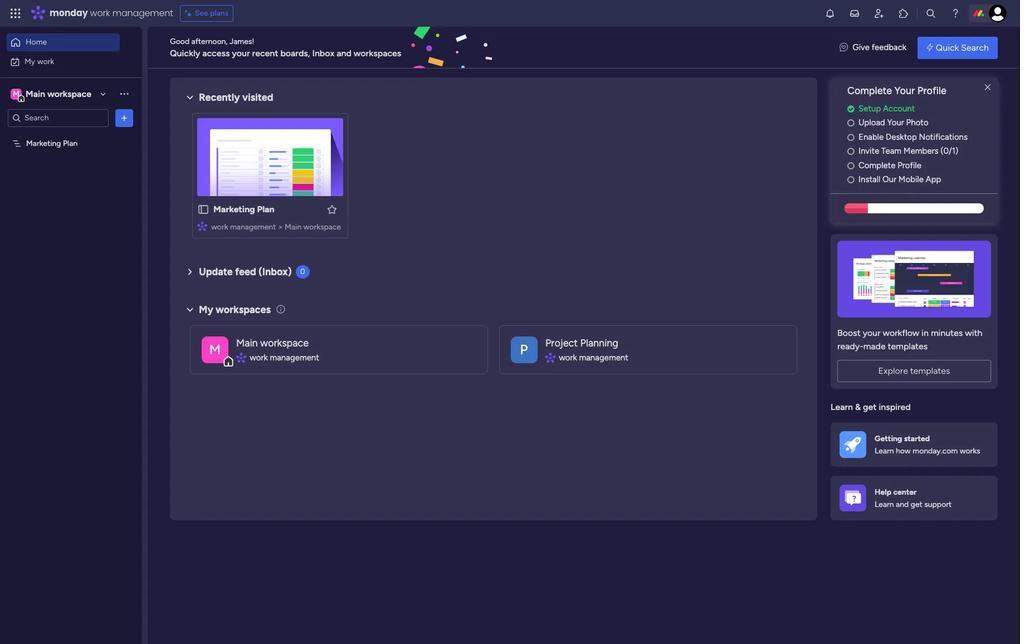 Task type: describe. For each thing, give the bounding box(es) containing it.
circle o image for enable
[[848, 133, 855, 141]]

workspace image
[[511, 336, 538, 363]]

update feed (inbox)
[[199, 266, 292, 278]]

m inside workspace selection element
[[13, 89, 19, 98]]

my for my workspaces
[[199, 304, 213, 316]]

recently
[[199, 91, 240, 104]]

0 vertical spatial profile
[[918, 85, 947, 97]]

works
[[960, 447, 981, 456]]

upload your photo
[[859, 118, 929, 128]]

photo
[[907, 118, 929, 128]]

0
[[300, 267, 305, 277]]

work management for m
[[250, 353, 319, 363]]

and inside "good afternoon, james! quickly access your recent boards, inbox and workspaces"
[[337, 48, 352, 58]]

explore templates button
[[838, 360, 992, 382]]

inspired
[[879, 402, 911, 412]]

invite team members (0/1) link
[[848, 145, 999, 158]]

(0/1)
[[941, 146, 959, 156]]

quick
[[937, 42, 960, 53]]

search
[[962, 42, 990, 53]]

learn for help
[[875, 500, 895, 510]]

1 vertical spatial marketing
[[214, 204, 255, 215]]

my work
[[25, 57, 54, 66]]

good afternoon, james! quickly access your recent boards, inbox and workspaces
[[170, 37, 402, 58]]

monday work management
[[50, 7, 173, 20]]

invite team members (0/1)
[[859, 146, 959, 156]]

team
[[882, 146, 902, 156]]

feed
[[235, 266, 256, 278]]

help image
[[951, 8, 962, 19]]

>
[[278, 222, 283, 232]]

1 horizontal spatial workspace image
[[202, 336, 229, 363]]

how
[[897, 447, 911, 456]]

getting
[[875, 434, 903, 444]]

good
[[170, 37, 190, 46]]

plan inside list box
[[63, 139, 78, 148]]

&
[[856, 402, 861, 412]]

get inside help center learn and get support
[[911, 500, 923, 510]]

app
[[926, 175, 942, 185]]

feedback
[[872, 43, 907, 53]]

close my workspaces image
[[183, 303, 197, 317]]

getting started element
[[831, 423, 999, 467]]

setup
[[859, 104, 882, 114]]

open update feed (inbox) image
[[183, 265, 197, 279]]

account
[[884, 104, 916, 114]]

0 vertical spatial learn
[[831, 402, 854, 412]]

inbox image
[[850, 8, 861, 19]]

access
[[202, 48, 230, 58]]

my workspaces
[[199, 304, 271, 316]]

1 vertical spatial marketing plan
[[214, 204, 275, 215]]

1 horizontal spatial plan
[[257, 204, 275, 215]]

v2 bolt switch image
[[927, 42, 934, 54]]

p
[[521, 341, 528, 358]]

learn & get inspired
[[831, 402, 911, 412]]

james!
[[230, 37, 255, 46]]

2 vertical spatial main
[[236, 337, 258, 349]]

ready-
[[838, 341, 864, 352]]

desktop
[[886, 132, 918, 142]]

templates image image
[[841, 241, 988, 318]]

boost
[[838, 328, 861, 338]]

my work button
[[7, 53, 120, 71]]

public board image
[[197, 203, 210, 216]]

minutes
[[932, 328, 964, 338]]

install our mobile app
[[859, 175, 942, 185]]

project
[[546, 337, 578, 349]]

help center learn and get support
[[875, 488, 952, 510]]

monday
[[50, 7, 88, 20]]

home button
[[7, 33, 120, 51]]

started
[[905, 434, 931, 444]]

check circle image
[[848, 105, 855, 113]]

templates inside boost your workflow in minutes with ready-made templates
[[888, 341, 928, 352]]

recently visited
[[199, 91, 273, 104]]

2 vertical spatial workspace
[[260, 337, 309, 349]]

work down my workspaces
[[250, 353, 268, 363]]

workflow
[[883, 328, 920, 338]]

plans
[[210, 8, 229, 18]]

home
[[26, 37, 47, 47]]

complete your profile
[[848, 85, 947, 97]]

options image
[[119, 112, 130, 123]]

in
[[922, 328, 929, 338]]

enable desktop notifications
[[859, 132, 968, 142]]

see
[[195, 8, 208, 18]]

james peterson image
[[990, 4, 1007, 22]]

complete profile
[[859, 160, 922, 170]]

workspaces inside "good afternoon, james! quickly access your recent boards, inbox and workspaces"
[[354, 48, 402, 58]]

circle o image for upload
[[848, 119, 855, 127]]

center
[[894, 488, 917, 497]]

setup account link
[[848, 102, 999, 115]]

circle o image for install
[[848, 176, 855, 184]]

invite members image
[[874, 8, 885, 19]]

select product image
[[10, 8, 21, 19]]

complete for complete your profile
[[848, 85, 893, 97]]

apps image
[[899, 8, 910, 19]]

complete for complete profile
[[859, 160, 896, 170]]

marketing inside marketing plan list box
[[26, 139, 61, 148]]

give
[[853, 43, 870, 53]]

0 vertical spatial get
[[864, 402, 877, 412]]

0 vertical spatial workspace
[[47, 88, 91, 99]]

1 vertical spatial main workspace
[[236, 337, 309, 349]]

quick search
[[937, 42, 990, 53]]

marketing plan inside list box
[[26, 139, 78, 148]]

1 horizontal spatial m
[[210, 341, 221, 358]]

circle o image for complete
[[848, 162, 855, 170]]

support
[[925, 500, 952, 510]]

Search in workspace field
[[23, 112, 93, 124]]

main inside workspace selection element
[[26, 88, 45, 99]]



Task type: locate. For each thing, give the bounding box(es) containing it.
0 horizontal spatial workspaces
[[216, 304, 271, 316]]

complete
[[848, 85, 893, 97], [859, 160, 896, 170]]

1 horizontal spatial my
[[199, 304, 213, 316]]

0 horizontal spatial workspace image
[[11, 88, 22, 100]]

main workspace inside workspace selection element
[[26, 88, 91, 99]]

0 horizontal spatial marketing plan
[[26, 139, 78, 148]]

templates right explore
[[911, 366, 951, 376]]

0 horizontal spatial marketing
[[26, 139, 61, 148]]

my down home
[[25, 57, 35, 66]]

getting started learn how monday.com works
[[875, 434, 981, 456]]

workspace options image
[[119, 88, 130, 99]]

your down 'account'
[[888, 118, 905, 128]]

2 vertical spatial circle o image
[[848, 176, 855, 184]]

main
[[26, 88, 45, 99], [285, 222, 302, 232], [236, 337, 258, 349]]

1 vertical spatial your
[[863, 328, 881, 338]]

1 circle o image from the top
[[848, 119, 855, 127]]

main workspace up search in workspace field
[[26, 88, 91, 99]]

update
[[199, 266, 233, 278]]

templates
[[888, 341, 928, 352], [911, 366, 951, 376]]

1 vertical spatial m
[[210, 341, 221, 358]]

your for upload
[[888, 118, 905, 128]]

quick search button
[[918, 37, 999, 59]]

your up made
[[863, 328, 881, 338]]

work up the update
[[211, 222, 228, 232]]

made
[[864, 341, 886, 352]]

0 vertical spatial workspace image
[[11, 88, 22, 100]]

marketing
[[26, 139, 61, 148], [214, 204, 255, 215]]

work inside button
[[37, 57, 54, 66]]

notifications
[[920, 132, 968, 142]]

circle o image left install
[[848, 176, 855, 184]]

marketing plan list box
[[0, 132, 142, 303]]

work management for p
[[559, 353, 629, 363]]

1 vertical spatial profile
[[898, 160, 922, 170]]

1 vertical spatial workspaces
[[216, 304, 271, 316]]

profile down "invite team members (0/1)"
[[898, 160, 922, 170]]

help
[[875, 488, 892, 497]]

quickly
[[170, 48, 200, 58]]

work management
[[250, 353, 319, 363], [559, 353, 629, 363]]

recent
[[252, 48, 278, 58]]

give feedback
[[853, 43, 907, 53]]

1 horizontal spatial main workspace
[[236, 337, 309, 349]]

circle o image
[[848, 119, 855, 127], [848, 147, 855, 156], [848, 176, 855, 184]]

notifications image
[[825, 8, 836, 19]]

get
[[864, 402, 877, 412], [911, 500, 923, 510]]

0 horizontal spatial work management
[[250, 353, 319, 363]]

your
[[895, 85, 916, 97], [888, 118, 905, 128]]

upload your photo link
[[848, 117, 999, 129]]

1 vertical spatial main
[[285, 222, 302, 232]]

templates down workflow in the bottom of the page
[[888, 341, 928, 352]]

work right monday
[[90, 7, 110, 20]]

1 horizontal spatial workspaces
[[354, 48, 402, 58]]

work down project
[[559, 353, 577, 363]]

circle o image
[[848, 133, 855, 141], [848, 162, 855, 170]]

1 vertical spatial templates
[[911, 366, 951, 376]]

your inside "good afternoon, james! quickly access your recent boards, inbox and workspaces"
[[232, 48, 250, 58]]

1 horizontal spatial marketing
[[214, 204, 255, 215]]

circle o image inside complete profile link
[[848, 162, 855, 170]]

workspace selection element
[[11, 87, 93, 102]]

my right 'close my workspaces' icon
[[199, 304, 213, 316]]

marketing plan
[[26, 139, 78, 148], [214, 204, 275, 215]]

learn left &
[[831, 402, 854, 412]]

1 vertical spatial circle o image
[[848, 147, 855, 156]]

circle o image inside upload your photo link
[[848, 119, 855, 127]]

0 vertical spatial templates
[[888, 341, 928, 352]]

search everything image
[[926, 8, 937, 19]]

0 horizontal spatial your
[[232, 48, 250, 58]]

your for complete
[[895, 85, 916, 97]]

members
[[904, 146, 939, 156]]

0 horizontal spatial get
[[864, 402, 877, 412]]

plan up 'work management > main workspace' on the top left of page
[[257, 204, 275, 215]]

work down home
[[37, 57, 54, 66]]

profile
[[918, 85, 947, 97], [898, 160, 922, 170]]

circle o image left enable
[[848, 133, 855, 141]]

my inside my work button
[[25, 57, 35, 66]]

1 horizontal spatial and
[[897, 500, 909, 510]]

0 vertical spatial m
[[13, 89, 19, 98]]

0 horizontal spatial and
[[337, 48, 352, 58]]

workspaces down 'update feed (inbox)'
[[216, 304, 271, 316]]

install our mobile app link
[[848, 174, 999, 186]]

your
[[232, 48, 250, 58], [863, 328, 881, 338]]

marketing down search in workspace field
[[26, 139, 61, 148]]

project planning
[[546, 337, 619, 349]]

circle o image inside install our mobile app link
[[848, 176, 855, 184]]

0 vertical spatial complete
[[848, 85, 893, 97]]

boards,
[[281, 48, 310, 58]]

0 vertical spatial your
[[895, 85, 916, 97]]

1 horizontal spatial work management
[[559, 353, 629, 363]]

workspaces
[[354, 48, 402, 58], [216, 304, 271, 316]]

1 vertical spatial circle o image
[[848, 162, 855, 170]]

learn inside help center learn and get support
[[875, 500, 895, 510]]

visited
[[242, 91, 273, 104]]

1 vertical spatial my
[[199, 304, 213, 316]]

1 vertical spatial your
[[888, 118, 905, 128]]

your inside boost your workflow in minutes with ready-made templates
[[863, 328, 881, 338]]

workspaces right inbox
[[354, 48, 402, 58]]

templates inside button
[[911, 366, 951, 376]]

and right inbox
[[337, 48, 352, 58]]

1 vertical spatial plan
[[257, 204, 275, 215]]

management
[[112, 7, 173, 20], [230, 222, 276, 232], [270, 353, 319, 363], [580, 353, 629, 363]]

circle o image left invite
[[848, 147, 855, 156]]

enable desktop notifications link
[[848, 131, 999, 143]]

main workspace down my workspaces
[[236, 337, 309, 349]]

main right >
[[285, 222, 302, 232]]

0 vertical spatial your
[[232, 48, 250, 58]]

2 circle o image from the top
[[848, 162, 855, 170]]

0 vertical spatial plan
[[63, 139, 78, 148]]

work management > main workspace
[[211, 222, 341, 232]]

install
[[859, 175, 881, 185]]

circle o image inside enable desktop notifications link
[[848, 133, 855, 141]]

get right &
[[864, 402, 877, 412]]

0 vertical spatial main
[[26, 88, 45, 99]]

complete up install
[[859, 160, 896, 170]]

learn down getting
[[875, 447, 895, 456]]

0 vertical spatial workspaces
[[354, 48, 402, 58]]

main down my workspaces
[[236, 337, 258, 349]]

0 horizontal spatial main
[[26, 88, 45, 99]]

learn down help
[[875, 500, 895, 510]]

0 vertical spatial marketing
[[26, 139, 61, 148]]

circle o image inside invite team members (0/1) link
[[848, 147, 855, 156]]

0 horizontal spatial my
[[25, 57, 35, 66]]

profile up the setup account link
[[918, 85, 947, 97]]

marketing plan down search in workspace field
[[26, 139, 78, 148]]

1 horizontal spatial get
[[911, 500, 923, 510]]

your down the james!
[[232, 48, 250, 58]]

2 horizontal spatial main
[[285, 222, 302, 232]]

0 vertical spatial marketing plan
[[26, 139, 78, 148]]

marketing right public board image
[[214, 204, 255, 215]]

boost your workflow in minutes with ready-made templates
[[838, 328, 983, 352]]

2 vertical spatial learn
[[875, 500, 895, 510]]

and inside help center learn and get support
[[897, 500, 909, 510]]

1 horizontal spatial marketing plan
[[214, 204, 275, 215]]

0 horizontal spatial plan
[[63, 139, 78, 148]]

and down center
[[897, 500, 909, 510]]

explore
[[879, 366, 909, 376]]

learn
[[831, 402, 854, 412], [875, 447, 895, 456], [875, 500, 895, 510]]

setup account
[[859, 104, 916, 114]]

1 horizontal spatial your
[[863, 328, 881, 338]]

afternoon,
[[192, 37, 228, 46]]

workspace
[[47, 88, 91, 99], [304, 222, 341, 232], [260, 337, 309, 349]]

and
[[337, 48, 352, 58], [897, 500, 909, 510]]

your inside upload your photo link
[[888, 118, 905, 128]]

with
[[966, 328, 983, 338]]

circle o image left the "complete profile"
[[848, 162, 855, 170]]

1 circle o image from the top
[[848, 133, 855, 141]]

3 circle o image from the top
[[848, 176, 855, 184]]

mobile
[[899, 175, 924, 185]]

0 vertical spatial my
[[25, 57, 35, 66]]

0 vertical spatial and
[[337, 48, 352, 58]]

our
[[883, 175, 897, 185]]

enable
[[859, 132, 884, 142]]

main workspace
[[26, 88, 91, 99], [236, 337, 309, 349]]

1 vertical spatial and
[[897, 500, 909, 510]]

marketing plan up 'work management > main workspace' on the top left of page
[[214, 204, 275, 215]]

1 vertical spatial workspace image
[[202, 336, 229, 363]]

add to favorites image
[[327, 204, 338, 215]]

1 vertical spatial learn
[[875, 447, 895, 456]]

m
[[13, 89, 19, 98], [210, 341, 221, 358]]

learn inside getting started learn how monday.com works
[[875, 447, 895, 456]]

1 vertical spatial get
[[911, 500, 923, 510]]

my for my work
[[25, 57, 35, 66]]

help center element
[[831, 476, 999, 521]]

circle o image down check circle icon
[[848, 119, 855, 127]]

2 work management from the left
[[559, 353, 629, 363]]

close recently visited image
[[183, 91, 197, 104]]

plan down search in workspace field
[[63, 139, 78, 148]]

your up 'account'
[[895, 85, 916, 97]]

0 vertical spatial main workspace
[[26, 88, 91, 99]]

get down center
[[911, 500, 923, 510]]

learn for getting
[[875, 447, 895, 456]]

0 horizontal spatial main workspace
[[26, 88, 91, 99]]

dapulse x slim image
[[982, 81, 995, 94]]

my
[[25, 57, 35, 66], [199, 304, 213, 316]]

main down my work
[[26, 88, 45, 99]]

upload
[[859, 118, 886, 128]]

invite
[[859, 146, 880, 156]]

explore templates
[[879, 366, 951, 376]]

option
[[0, 133, 142, 135]]

workspace image
[[11, 88, 22, 100], [202, 336, 229, 363]]

(inbox)
[[259, 266, 292, 278]]

1 vertical spatial workspace
[[304, 222, 341, 232]]

1 vertical spatial complete
[[859, 160, 896, 170]]

see plans
[[195, 8, 229, 18]]

monday.com
[[913, 447, 958, 456]]

inbox
[[312, 48, 335, 58]]

0 vertical spatial circle o image
[[848, 119, 855, 127]]

1 work management from the left
[[250, 353, 319, 363]]

complete profile link
[[848, 159, 999, 172]]

0 horizontal spatial m
[[13, 89, 19, 98]]

circle o image for invite
[[848, 147, 855, 156]]

plan
[[63, 139, 78, 148], [257, 204, 275, 215]]

v2 user feedback image
[[840, 41, 849, 54]]

1 horizontal spatial main
[[236, 337, 258, 349]]

2 circle o image from the top
[[848, 147, 855, 156]]

see plans button
[[180, 5, 234, 22]]

complete up setup on the top of page
[[848, 85, 893, 97]]

planning
[[581, 337, 619, 349]]

0 vertical spatial circle o image
[[848, 133, 855, 141]]



Task type: vqa. For each thing, say whether or not it's contained in the screenshot.
2nd Searches from the right
no



